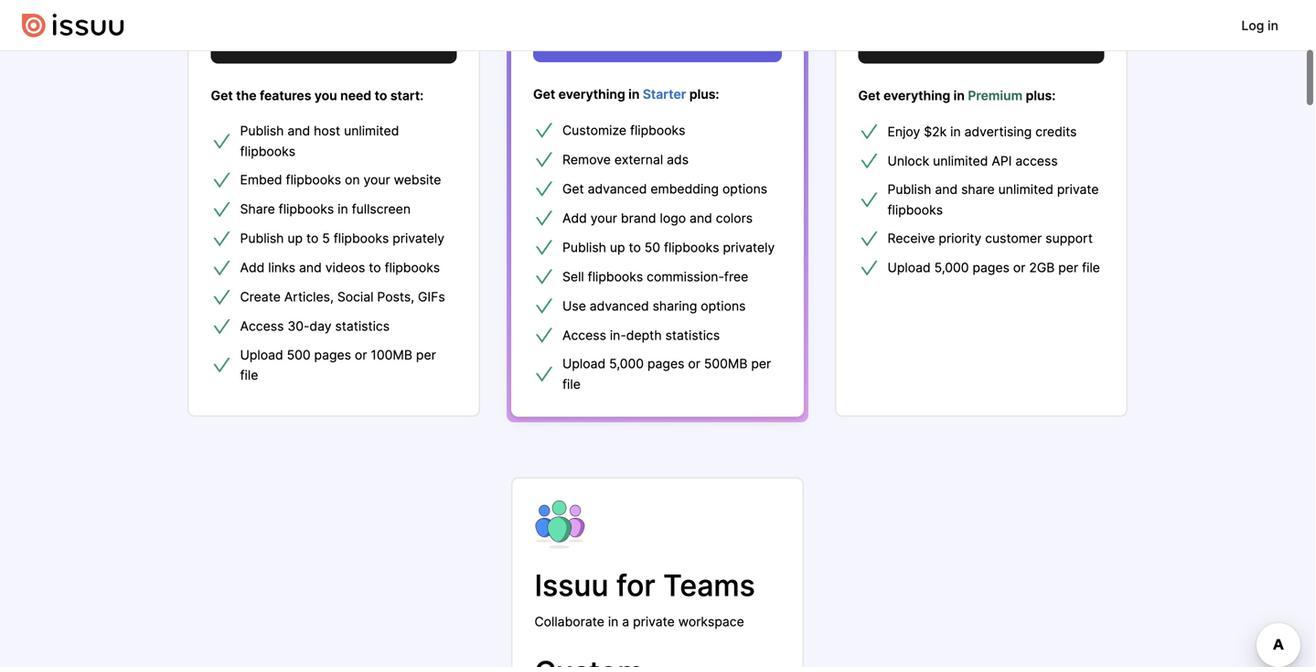 Task type: describe. For each thing, give the bounding box(es) containing it.
credits
[[1036, 124, 1078, 139]]

unlock
[[888, 153, 930, 169]]

start:
[[391, 88, 424, 103]]

5
[[322, 231, 330, 246]]

publish and share unlimited private flipbooks
[[888, 182, 1100, 218]]

collaborate
[[535, 614, 605, 630]]

advanced for use
[[590, 298, 649, 314]]

statistics for access in-depth statistics
[[666, 327, 720, 343]]

unlimited for share
[[999, 182, 1054, 197]]

file for upload 5,000 pages or 500mb per file
[[563, 376, 581, 392]]

sign for host
[[308, 33, 339, 50]]

enjoy $2k in advertising credits
[[888, 124, 1078, 139]]

share flipbooks in fullscreen
[[240, 201, 411, 217]]

issuu for teams
[[535, 568, 756, 603]]

to left 50
[[629, 240, 641, 255]]

sell
[[563, 269, 585, 284]]

0 vertical spatial your
[[364, 172, 390, 188]]

and right the links
[[299, 260, 322, 276]]

flipbooks up posts,
[[385, 260, 440, 276]]

for
[[617, 568, 656, 603]]

sharing
[[653, 298, 698, 314]]

flipbooks inside publish and share unlimited private flipbooks
[[888, 202, 944, 218]]

host
[[314, 123, 341, 139]]

issuu image
[[22, 14, 124, 38]]

upload for upload 5,000 pages or 500mb per file
[[563, 356, 606, 372]]

create
[[240, 289, 281, 305]]

priority
[[939, 231, 982, 246]]

colors
[[716, 210, 753, 226]]

to right need
[[375, 88, 387, 103]]

upload for upload 5,000 pages or 2gb per file
[[888, 260, 931, 276]]

upload 500 pages or 100mb per file
[[240, 347, 436, 383]]

publish for publish up to 5 flipbooks privately
[[240, 231, 284, 246]]

up up need
[[343, 33, 360, 50]]

50
[[645, 240, 661, 255]]

commission-
[[647, 269, 725, 284]]

starter
[[643, 87, 687, 102]]

$2k
[[924, 124, 947, 139]]

external
[[615, 152, 664, 167]]

api
[[992, 153, 1013, 169]]

a
[[623, 614, 630, 630]]

flipbooks up 'external'
[[630, 122, 686, 138]]

in for get everything in premium plus:
[[954, 88, 965, 103]]

gifs
[[418, 289, 445, 305]]

in left a
[[608, 614, 619, 630]]

access
[[1016, 153, 1059, 169]]

30-
[[288, 319, 310, 334]]

options for get advanced embedding options
[[723, 181, 768, 197]]

publish for publish and host unlimited flipbooks
[[240, 123, 284, 139]]

videos
[[326, 260, 365, 276]]

to left 5
[[307, 231, 319, 246]]

day
[[310, 319, 332, 334]]

access for access in-depth statistics
[[563, 327, 607, 343]]

and inside publish and host unlimited flipbooks
[[288, 123, 310, 139]]

links
[[268, 260, 296, 276]]

advertising
[[965, 124, 1033, 139]]

and inside publish and share unlimited private flipbooks
[[936, 182, 958, 197]]

use advanced sharing options
[[563, 298, 746, 314]]

get for get advanced embedding options
[[563, 181, 584, 197]]

issuu
[[535, 568, 609, 603]]

plus: for get everything in premium plus:
[[1026, 88, 1056, 103]]

log in
[[1242, 18, 1279, 33]]

need
[[341, 88, 372, 103]]

everything for customize
[[559, 87, 626, 102]]

log
[[1242, 18, 1265, 33]]

support
[[1046, 231, 1094, 246]]

get everything in starter plus:
[[534, 87, 720, 102]]

sell flipbooks commission-free
[[563, 269, 749, 284]]

publish for publish up to 50 flipbooks privately
[[563, 240, 607, 255]]

the
[[236, 88, 257, 103]]

pages for 500mb
[[648, 356, 685, 372]]

access 30-day statistics
[[240, 319, 390, 334]]

receive
[[888, 231, 936, 246]]

privately for publish up to 5 flipbooks privately
[[393, 231, 445, 246]]

remove
[[563, 152, 611, 167]]

in for share flipbooks in fullscreen
[[338, 201, 348, 217]]

sign up for get the features you need to start:
[[308, 33, 360, 50]]

or for 2gb
[[1014, 260, 1026, 276]]

5,000 for upload 5,000 pages or 500mb per file
[[610, 356, 644, 372]]

customer
[[986, 231, 1043, 246]]

up left 5
[[288, 231, 303, 246]]

customize
[[563, 122, 627, 138]]

enjoy
[[888, 124, 921, 139]]

statistics for access 30-day statistics
[[335, 319, 390, 334]]

unlock unlimited api access
[[888, 153, 1059, 169]]

fullscreen
[[352, 201, 411, 217]]

log in link
[[1228, 7, 1294, 44]]



Task type: vqa. For each thing, say whether or not it's contained in the screenshot.
the leftmost sales
no



Task type: locate. For each thing, give the bounding box(es) containing it.
in for get everything in starter plus:
[[629, 87, 640, 102]]

1 horizontal spatial upload
[[563, 356, 606, 372]]

private
[[1058, 182, 1100, 197], [633, 614, 675, 630]]

articles,
[[284, 289, 334, 305]]

get for get the features you need to start:
[[211, 88, 233, 103]]

unlimited inside publish and host unlimited flipbooks
[[344, 123, 399, 139]]

get everything in premium plus:
[[859, 88, 1056, 103]]

1 horizontal spatial sign
[[956, 33, 987, 50]]

everything up enjoy
[[884, 88, 951, 103]]

1 horizontal spatial add
[[563, 210, 587, 226]]

advanced down remove external ads
[[588, 181, 647, 197]]

to right videos
[[369, 260, 381, 276]]

1 sign up link from the left
[[211, 20, 457, 64]]

1 horizontal spatial sign up
[[956, 33, 1008, 50]]

0 vertical spatial advanced
[[588, 181, 647, 197]]

unlimited up the share
[[934, 153, 989, 169]]

0 horizontal spatial file
[[240, 368, 258, 383]]

per inside "upload 500 pages or 100mb per file"
[[416, 347, 436, 363]]

access down create
[[240, 319, 284, 334]]

or left 100mb
[[355, 347, 367, 363]]

0 horizontal spatial statistics
[[335, 319, 390, 334]]

publish down unlock in the top right of the page
[[888, 182, 932, 197]]

2 sign up link from the left
[[859, 20, 1105, 64]]

0 horizontal spatial per
[[416, 347, 436, 363]]

share
[[240, 201, 275, 217]]

advanced up in-
[[590, 298, 649, 314]]

sign up link up premium
[[859, 20, 1105, 64]]

1 horizontal spatial your
[[591, 210, 618, 226]]

add left the links
[[240, 260, 265, 276]]

options for use advanced sharing options
[[701, 298, 746, 314]]

logo
[[660, 210, 686, 226]]

0 horizontal spatial upload
[[240, 347, 283, 363]]

embed flipbooks on your website
[[240, 172, 441, 188]]

0 horizontal spatial privately
[[393, 231, 445, 246]]

publish up sell
[[563, 240, 607, 255]]

0 horizontal spatial or
[[355, 347, 367, 363]]

options down free in the right top of the page
[[701, 298, 746, 314]]

0 vertical spatial add
[[563, 210, 587, 226]]

up up premium
[[990, 33, 1008, 50]]

upload down receive
[[888, 260, 931, 276]]

advanced
[[588, 181, 647, 197], [590, 298, 649, 314]]

in for enjoy $2k in advertising credits
[[951, 124, 962, 139]]

get the features you need to start:
[[211, 88, 424, 103]]

flipbooks up the embed
[[240, 144, 296, 159]]

get advanced embedding options
[[563, 181, 768, 197]]

2 sign from the left
[[956, 33, 987, 50]]

your
[[364, 172, 390, 188], [591, 210, 618, 226]]

and left host
[[288, 123, 310, 139]]

privately for publish up to 50 flipbooks privately
[[723, 240, 775, 255]]

collaborate in a private workspace
[[535, 614, 745, 630]]

in up publish up to 5 flipbooks privately
[[338, 201, 348, 217]]

1 horizontal spatial per
[[752, 356, 772, 372]]

flipbooks up share flipbooks in fullscreen
[[286, 172, 341, 188]]

1 horizontal spatial sign up link
[[859, 20, 1105, 64]]

add up sell
[[563, 210, 587, 226]]

0 horizontal spatial plus:
[[690, 87, 720, 102]]

everything up customize
[[559, 87, 626, 102]]

features
[[260, 88, 312, 103]]

customize flipbooks
[[563, 122, 686, 138]]

flipbooks up videos
[[334, 231, 389, 246]]

your left brand
[[591, 210, 618, 226]]

to
[[375, 88, 387, 103], [307, 231, 319, 246], [629, 240, 641, 255], [369, 260, 381, 276]]

private inside publish and share unlimited private flipbooks
[[1058, 182, 1100, 197]]

sign up you
[[308, 33, 339, 50]]

upload down 'use'
[[563, 356, 606, 372]]

sign for in
[[956, 33, 987, 50]]

sign up up you
[[308, 33, 360, 50]]

1 sign up from the left
[[308, 33, 360, 50]]

file down create
[[240, 368, 258, 383]]

publish down the
[[240, 123, 284, 139]]

2 horizontal spatial or
[[1014, 260, 1026, 276]]

sign up
[[308, 33, 360, 50], [956, 33, 1008, 50]]

per for 500mb
[[752, 356, 772, 372]]

privately down fullscreen
[[393, 231, 445, 246]]

premium
[[969, 88, 1023, 103]]

file down 'use'
[[563, 376, 581, 392]]

use
[[563, 298, 586, 314]]

website
[[394, 172, 441, 188]]

pages inside upload 5,000 pages or 500mb per file
[[648, 356, 685, 372]]

private right a
[[633, 614, 675, 630]]

your right on
[[364, 172, 390, 188]]

receive priority customer support
[[888, 231, 1094, 246]]

5,000
[[935, 260, 970, 276], [610, 356, 644, 372]]

statistics
[[335, 319, 390, 334], [666, 327, 720, 343]]

share
[[962, 182, 995, 197]]

file for upload 5,000 pages or 2gb per file
[[1083, 260, 1101, 276]]

sign up link for get everything in
[[859, 20, 1105, 64]]

sign up link for get the features you need to start:
[[211, 20, 457, 64]]

0 horizontal spatial sign up link
[[211, 20, 457, 64]]

add links and videos to flipbooks
[[240, 260, 440, 276]]

plus: right "starter"
[[690, 87, 720, 102]]

in right log
[[1269, 18, 1279, 33]]

file
[[1083, 260, 1101, 276], [240, 368, 258, 383], [563, 376, 581, 392]]

options up colors
[[723, 181, 768, 197]]

or for 500mb
[[689, 356, 701, 372]]

publish up to 50 flipbooks privately
[[563, 240, 775, 255]]

upload left 500
[[240, 347, 283, 363]]

up left 50
[[610, 240, 626, 255]]

options
[[723, 181, 768, 197], [701, 298, 746, 314]]

2 horizontal spatial file
[[1083, 260, 1101, 276]]

in right $2k
[[951, 124, 962, 139]]

unlimited down need
[[344, 123, 399, 139]]

or inside upload 5,000 pages or 500mb per file
[[689, 356, 701, 372]]

1 horizontal spatial plus:
[[1026, 88, 1056, 103]]

sign up for get everything in
[[956, 33, 1008, 50]]

or left 500mb
[[689, 356, 701, 372]]

pages down day
[[314, 347, 351, 363]]

per right 2gb
[[1059, 260, 1079, 276]]

pages down receive priority customer support
[[973, 260, 1010, 276]]

publish inside publish and share unlimited private flipbooks
[[888, 182, 932, 197]]

privately
[[393, 231, 445, 246], [723, 240, 775, 255]]

flipbooks up commission-
[[664, 240, 720, 255]]

1 vertical spatial 5,000
[[610, 356, 644, 372]]

unlimited down access
[[999, 182, 1054, 197]]

access down 'use'
[[563, 327, 607, 343]]

0 horizontal spatial private
[[633, 614, 675, 630]]

upload for upload 500 pages or 100mb per file
[[240, 347, 283, 363]]

brand
[[621, 210, 657, 226]]

file down support
[[1083, 260, 1101, 276]]

embed
[[240, 172, 282, 188]]

500mb
[[705, 356, 748, 372]]

per inside upload 5,000 pages or 500mb per file
[[752, 356, 772, 372]]

and left the share
[[936, 182, 958, 197]]

publish inside publish and host unlimited flipbooks
[[240, 123, 284, 139]]

access
[[240, 319, 284, 334], [563, 327, 607, 343]]

embedding
[[651, 181, 719, 197]]

access for access 30-day statistics
[[240, 319, 284, 334]]

create articles, social posts, gifs
[[240, 289, 445, 305]]

get for get everything in starter plus:
[[534, 87, 556, 102]]

per right 100mb
[[416, 347, 436, 363]]

0 horizontal spatial pages
[[314, 347, 351, 363]]

upload inside "upload 500 pages or 100mb per file"
[[240, 347, 283, 363]]

sign up link up you
[[211, 20, 457, 64]]

1 horizontal spatial pages
[[648, 356, 685, 372]]

1 horizontal spatial file
[[563, 376, 581, 392]]

100mb
[[371, 347, 413, 363]]

plus: up credits
[[1026, 88, 1056, 103]]

publish and host unlimited flipbooks
[[240, 123, 399, 159]]

unlimited inside publish and share unlimited private flipbooks
[[999, 182, 1054, 197]]

add
[[563, 210, 587, 226], [240, 260, 265, 276]]

per right 500mb
[[752, 356, 772, 372]]

2 horizontal spatial per
[[1059, 260, 1079, 276]]

pages down depth
[[648, 356, 685, 372]]

1 horizontal spatial 5,000
[[935, 260, 970, 276]]

1 horizontal spatial statistics
[[666, 327, 720, 343]]

flipbooks inside publish and host unlimited flipbooks
[[240, 144, 296, 159]]

0 horizontal spatial access
[[240, 319, 284, 334]]

get for get everything in premium plus:
[[859, 88, 881, 103]]

0 horizontal spatial sign up
[[308, 33, 360, 50]]

500
[[287, 347, 311, 363]]

statistics down sharing
[[666, 327, 720, 343]]

flipbooks
[[630, 122, 686, 138], [240, 144, 296, 159], [286, 172, 341, 188], [279, 201, 334, 217], [888, 202, 944, 218], [334, 231, 389, 246], [664, 240, 720, 255], [385, 260, 440, 276], [588, 269, 644, 284]]

0 horizontal spatial unlimited
[[344, 123, 399, 139]]

unlimited
[[344, 123, 399, 139], [934, 153, 989, 169], [999, 182, 1054, 197]]

0 vertical spatial options
[[723, 181, 768, 197]]

0 horizontal spatial sign
[[308, 33, 339, 50]]

per for 2gb
[[1059, 260, 1079, 276]]

1 vertical spatial advanced
[[590, 298, 649, 314]]

in
[[1269, 18, 1279, 33], [629, 87, 640, 102], [954, 88, 965, 103], [951, 124, 962, 139], [338, 201, 348, 217], [608, 614, 619, 630]]

2gb
[[1030, 260, 1055, 276]]

workspace
[[679, 614, 745, 630]]

in left "starter"
[[629, 87, 640, 102]]

teams
[[664, 568, 756, 603]]

5,000 down in-
[[610, 356, 644, 372]]

posts,
[[377, 289, 415, 305]]

everything for enjoy
[[884, 88, 951, 103]]

file inside "upload 500 pages or 100mb per file"
[[240, 368, 258, 383]]

1 horizontal spatial everything
[[884, 88, 951, 103]]

0 horizontal spatial your
[[364, 172, 390, 188]]

sign up link
[[211, 20, 457, 64], [859, 20, 1105, 64]]

5,000 inside upload 5,000 pages or 500mb per file
[[610, 356, 644, 372]]

2 horizontal spatial unlimited
[[999, 182, 1054, 197]]

get
[[534, 87, 556, 102], [211, 88, 233, 103], [859, 88, 881, 103], [563, 181, 584, 197]]

file for upload 500 pages or 100mb per file
[[240, 368, 258, 383]]

0 vertical spatial unlimited
[[344, 123, 399, 139]]

5,000 down priority
[[935, 260, 970, 276]]

sign up up premium
[[956, 33, 1008, 50]]

free
[[725, 269, 749, 284]]

2 horizontal spatial upload
[[888, 260, 931, 276]]

add for add your brand logo and colors
[[563, 210, 587, 226]]

1 vertical spatial private
[[633, 614, 675, 630]]

0 horizontal spatial add
[[240, 260, 265, 276]]

or for 100mb
[[355, 347, 367, 363]]

sign
[[308, 33, 339, 50], [956, 33, 987, 50]]

1 sign from the left
[[308, 33, 339, 50]]

remove external ads
[[563, 152, 689, 167]]

2 vertical spatial unlimited
[[999, 182, 1054, 197]]

flipbooks up receive
[[888, 202, 944, 218]]

advanced for get
[[588, 181, 647, 197]]

per for 100mb
[[416, 347, 436, 363]]

up
[[343, 33, 360, 50], [990, 33, 1008, 50], [288, 231, 303, 246], [610, 240, 626, 255]]

plus:
[[690, 87, 720, 102], [1026, 88, 1056, 103]]

publish up to 5 flipbooks privately
[[240, 231, 445, 246]]

add for add links and videos to flipbooks
[[240, 260, 265, 276]]

1 horizontal spatial access
[[563, 327, 607, 343]]

in-
[[610, 327, 627, 343]]

pages for 100mb
[[314, 347, 351, 363]]

pages for 2gb
[[973, 260, 1010, 276]]

upload 5,000 pages or 500mb per file
[[563, 356, 772, 392]]

upload 5,000 pages or 2gb per file
[[888, 260, 1101, 276]]

1 vertical spatial options
[[701, 298, 746, 314]]

2 sign up from the left
[[956, 33, 1008, 50]]

5,000 for upload 5,000 pages or 2gb per file
[[935, 260, 970, 276]]

2 horizontal spatial pages
[[973, 260, 1010, 276]]

sign up get everything in premium plus: at right top
[[956, 33, 987, 50]]

you
[[315, 88, 337, 103]]

privately up free in the right top of the page
[[723, 240, 775, 255]]

1 horizontal spatial privately
[[723, 240, 775, 255]]

1 vertical spatial your
[[591, 210, 618, 226]]

1 horizontal spatial unlimited
[[934, 153, 989, 169]]

1 vertical spatial add
[[240, 260, 265, 276]]

on
[[345, 172, 360, 188]]

0 vertical spatial 5,000
[[935, 260, 970, 276]]

or inside "upload 500 pages or 100mb per file"
[[355, 347, 367, 363]]

in left premium
[[954, 88, 965, 103]]

0 vertical spatial private
[[1058, 182, 1100, 197]]

flipbooks up 5
[[279, 201, 334, 217]]

private up support
[[1058, 182, 1100, 197]]

or left 2gb
[[1014, 260, 1026, 276]]

pages inside "upload 500 pages or 100mb per file"
[[314, 347, 351, 363]]

1 horizontal spatial private
[[1058, 182, 1100, 197]]

0 horizontal spatial everything
[[559, 87, 626, 102]]

plus: for get everything in starter plus:
[[690, 87, 720, 102]]

and
[[288, 123, 310, 139], [936, 182, 958, 197], [690, 210, 713, 226], [299, 260, 322, 276]]

1 vertical spatial unlimited
[[934, 153, 989, 169]]

publish for publish and share unlimited private flipbooks
[[888, 182, 932, 197]]

flipbooks right sell
[[588, 269, 644, 284]]

add your brand logo and colors
[[563, 210, 753, 226]]

social
[[338, 289, 374, 305]]

upload inside upload 5,000 pages or 500mb per file
[[563, 356, 606, 372]]

0 horizontal spatial 5,000
[[610, 356, 644, 372]]

depth
[[627, 327, 662, 343]]

publish down 'share'
[[240, 231, 284, 246]]

or
[[1014, 260, 1026, 276], [355, 347, 367, 363], [689, 356, 701, 372]]

access in-depth statistics
[[563, 327, 720, 343]]

ads
[[667, 152, 689, 167]]

statistics down social
[[335, 319, 390, 334]]

and right logo at the right top of page
[[690, 210, 713, 226]]

file inside upload 5,000 pages or 500mb per file
[[563, 376, 581, 392]]

unlimited for host
[[344, 123, 399, 139]]

1 horizontal spatial or
[[689, 356, 701, 372]]

everything
[[559, 87, 626, 102], [884, 88, 951, 103]]



